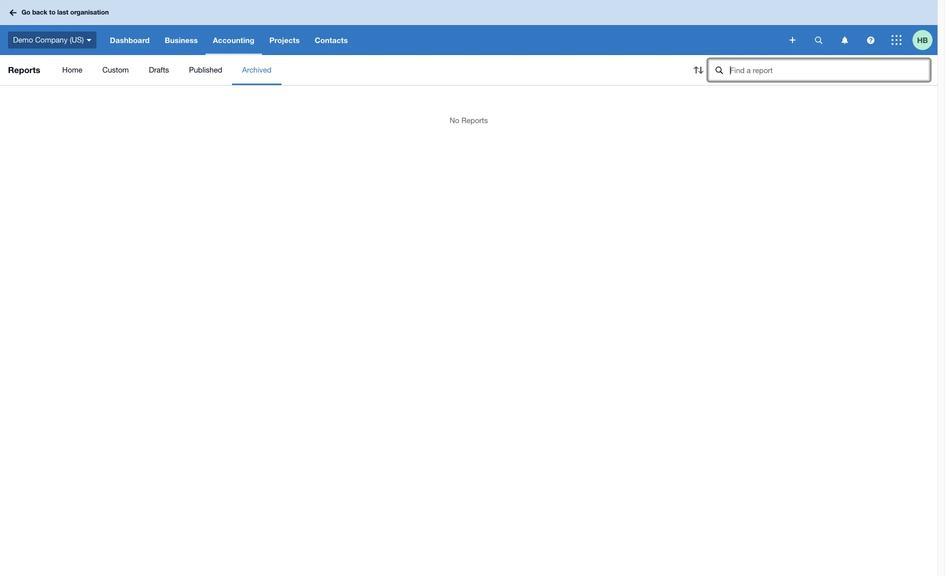 Task type: describe. For each thing, give the bounding box(es) containing it.
archived link
[[232, 55, 282, 85]]

projects button
[[262, 25, 308, 55]]

demo company (us) button
[[0, 25, 102, 55]]

go back to last organisation link
[[6, 4, 115, 21]]

organisation
[[70, 8, 109, 16]]

business
[[165, 36, 198, 45]]

0 vertical spatial reports
[[8, 65, 40, 75]]

go
[[22, 8, 30, 16]]

(us)
[[70, 35, 84, 44]]

drafts link
[[139, 55, 179, 85]]

sort reports image
[[689, 60, 709, 80]]

published
[[189, 66, 222, 74]]

business button
[[157, 25, 206, 55]]

accounting button
[[206, 25, 262, 55]]

dashboard
[[110, 36, 150, 45]]

banner containing hb
[[0, 0, 938, 55]]

last
[[57, 8, 69, 16]]

Find a report text field
[[730, 60, 930, 80]]

projects
[[270, 36, 300, 45]]

archived
[[242, 66, 272, 74]]

2 horizontal spatial svg image
[[842, 36, 849, 44]]

dashboard link
[[102, 25, 157, 55]]

drafts
[[149, 66, 169, 74]]

hb
[[918, 35, 929, 44]]



Task type: locate. For each thing, give the bounding box(es) containing it.
to
[[49, 8, 56, 16]]

0 horizontal spatial reports
[[8, 65, 40, 75]]

custom link
[[93, 55, 139, 85]]

1 vertical spatial reports
[[462, 116, 488, 125]]

home link
[[52, 55, 93, 85]]

menu containing home
[[52, 55, 681, 85]]

banner
[[0, 0, 938, 55]]

svg image inside go back to last organisation link
[[10, 9, 17, 16]]

company
[[35, 35, 68, 44]]

contacts
[[315, 36, 348, 45]]

navigation containing dashboard
[[102, 25, 783, 55]]

no
[[450, 116, 460, 125]]

go back to last organisation
[[22, 8, 109, 16]]

svg image
[[892, 35, 902, 45], [868, 36, 875, 44], [790, 37, 796, 43], [86, 39, 91, 41]]

demo
[[13, 35, 33, 44]]

reports right the no in the left top of the page
[[462, 116, 488, 125]]

custom
[[103, 66, 129, 74]]

no reports
[[450, 116, 488, 125]]

contacts button
[[308, 25, 356, 55]]

menu
[[52, 55, 681, 85]]

reports down demo
[[8, 65, 40, 75]]

0 horizontal spatial svg image
[[10, 9, 17, 16]]

1 horizontal spatial reports
[[462, 116, 488, 125]]

1 horizontal spatial svg image
[[816, 36, 823, 44]]

svg image inside the demo company (us) popup button
[[86, 39, 91, 41]]

accounting
[[213, 36, 255, 45]]

reports
[[8, 65, 40, 75], [462, 116, 488, 125]]

None field
[[709, 60, 930, 81]]

navigation inside "banner"
[[102, 25, 783, 55]]

published link
[[179, 55, 232, 85]]

back
[[32, 8, 47, 16]]

svg image
[[10, 9, 17, 16], [816, 36, 823, 44], [842, 36, 849, 44]]

demo company (us)
[[13, 35, 84, 44]]

hb button
[[913, 25, 938, 55]]

home
[[62, 66, 83, 74]]

navigation
[[102, 25, 783, 55]]



Task type: vqa. For each thing, say whether or not it's contained in the screenshot.
Payable Invoice Summary - Approved and paid
no



